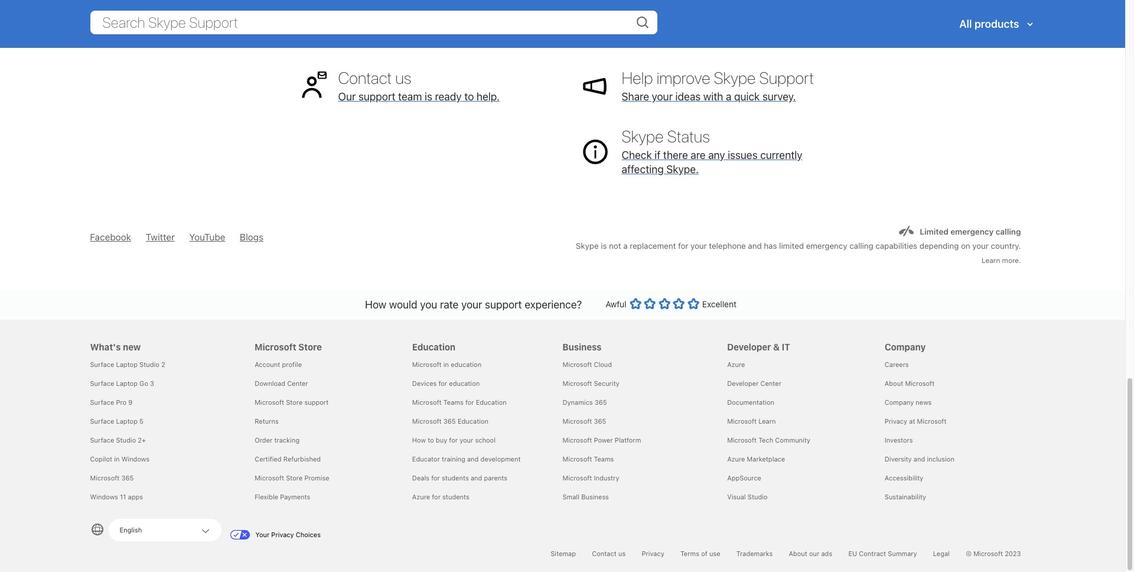 Task type: describe. For each thing, give the bounding box(es) containing it.
send
[[622, 9, 658, 29]]

microsoft for microsoft security 'link'
[[563, 379, 592, 387]]

education for microsoft in education
[[451, 360, 482, 368]]

and right training
[[467, 455, 479, 463]]

3 option from the left
[[659, 298, 671, 310]]

ads
[[822, 550, 833, 557]]

order tracking link
[[255, 436, 300, 444]]

your left telephone
[[691, 241, 707, 251]]

to inside send feedback what would you like to tell us about skype?
[[719, 32, 729, 44]]

help.
[[477, 90, 500, 103]]

issues
[[728, 149, 758, 161]]

surface laptop go 3 link
[[90, 379, 154, 387]]

at
[[910, 417, 916, 425]]

1 vertical spatial education
[[476, 398, 507, 406]]

how for how to buy for your school
[[412, 436, 426, 444]]

like
[[701, 32, 717, 44]]

365 for the left microsoft 365 link
[[121, 474, 134, 482]]

0 vertical spatial microsoft 365 link
[[563, 417, 607, 425]]

facebook
[[90, 232, 131, 242]]

eu contract summary link
[[849, 550, 918, 557]]

0 horizontal spatial you
[[420, 299, 438, 311]]

deals
[[412, 474, 430, 482]]

business inside heading
[[563, 342, 602, 352]]

surface for surface laptop go 3
[[90, 379, 114, 387]]

support inside contact us our support team is ready to help.
[[359, 90, 396, 103]]

1 option from the left
[[630, 298, 642, 310]]

is inside contact us our support team is ready to help.
[[425, 90, 433, 103]]

company for company
[[885, 342, 926, 352]]

us for contact us
[[619, 550, 626, 557]]

education for devices for education
[[449, 379, 480, 387]]

and left parents
[[471, 474, 482, 482]]

and inside the limited emergency calling skype is not a replacement for your telephone and has limited emergency calling capabilities depending on your country. learn more.
[[748, 241, 762, 251]]

investors link
[[885, 436, 913, 444]]

windows 11 apps link
[[90, 493, 143, 501]]

development
[[481, 455, 521, 463]]

microsoft for microsoft teams link
[[563, 455, 592, 463]]

surface laptop studio 2 link
[[90, 360, 165, 368]]

account profile
[[255, 360, 302, 368]]

educator
[[412, 455, 440, 463]]

documentation
[[728, 398, 775, 406]]

laptop for 5
[[116, 417, 138, 425]]

surface studio 2+
[[90, 436, 146, 444]]

skype inside skype status check if there are any issues currently affecting skype.
[[622, 126, 664, 146]]

with inside 'ask the community join the conversation with other customers.'
[[442, 32, 462, 44]]

about for about our ads
[[789, 550, 808, 557]]

microsoft security
[[563, 379, 620, 387]]

there
[[664, 149, 688, 161]]

microsoft for microsoft learn link
[[728, 417, 757, 425]]

0 vertical spatial the
[[367, 9, 389, 29]]

skype inside the limited emergency calling skype is not a replacement for your telephone and has limited emergency calling capabilities depending on your country. learn more.
[[576, 241, 599, 251]]

help
[[622, 68, 653, 87]]

©
[[966, 550, 972, 557]]

teams for microsoft teams for education
[[444, 398, 464, 406]]

surface pro 9 link
[[90, 398, 133, 406]]

eu contract summary
[[849, 550, 918, 557]]

2
[[161, 360, 165, 368]]

privacy link
[[642, 550, 665, 557]]

terms of use
[[681, 550, 721, 557]]

privacy for privacy at microsoft
[[885, 417, 908, 425]]

365 for topmost microsoft 365 link
[[594, 417, 607, 425]]

survey.
[[763, 90, 796, 103]]

support inside the footer resource links element
[[305, 398, 329, 406]]

twitter link
[[146, 232, 175, 242]]

rate
[[440, 299, 459, 311]]

for right devices
[[439, 379, 447, 387]]

what's new
[[90, 342, 141, 352]]

careers
[[885, 360, 909, 368]]

quick
[[735, 90, 760, 103]]

other
[[465, 32, 490, 44]]

pro
[[116, 398, 127, 406]]

your right rate
[[462, 299, 483, 311]]

microsoft learn link
[[728, 417, 776, 425]]

refurbished
[[284, 455, 321, 463]]

0 horizontal spatial microsoft 365 link
[[90, 474, 134, 482]]

developer center
[[728, 379, 782, 387]]

our
[[338, 90, 356, 103]]

contact for contact us our support team is ready to help.
[[338, 68, 392, 87]]

laptop for go
[[116, 379, 138, 387]]

tech
[[759, 436, 774, 444]]

teams for microsoft teams
[[594, 455, 614, 463]]

company news
[[885, 398, 932, 406]]

for right the deals
[[432, 474, 440, 482]]

1 horizontal spatial microsoft 365
[[563, 417, 607, 425]]

visual studio
[[728, 493, 768, 501]]

go
[[140, 379, 148, 387]]

0 vertical spatial emergency
[[951, 227, 994, 236]]

surface for surface studio 2+
[[90, 436, 114, 444]]

new
[[123, 342, 141, 352]]

skype inside help improve skype support share your ideas with a quick survey.
[[714, 68, 756, 87]]

devices
[[412, 379, 437, 387]]

you inside send feedback what would you like to tell us about skype?
[[681, 32, 698, 44]]

learn more. link
[[982, 256, 1022, 264]]

youtube
[[189, 232, 225, 242]]

would inside send feedback what would you like to tell us about skype?
[[650, 32, 678, 44]]

tell
[[731, 32, 746, 44]]

diversity and inclusion link
[[885, 455, 955, 463]]

deals for students and parents link
[[412, 474, 508, 482]]

developer for developer & it
[[728, 342, 772, 352]]

surface laptop studio 2
[[90, 360, 165, 368]]

buy
[[436, 436, 448, 444]]

your privacy choices
[[256, 531, 321, 538]]

1 vertical spatial microsoft 365
[[90, 474, 134, 482]]

microsoft in education link
[[412, 360, 482, 368]]

community for tech
[[776, 436, 811, 444]]

surface for surface pro 9
[[90, 398, 114, 406]]

&
[[774, 342, 780, 352]]

microsoft down copilot
[[90, 474, 120, 482]]

microsoft for microsoft power platform link at the bottom of the page
[[563, 436, 592, 444]]

microsoft for the microsoft tech community link
[[728, 436, 757, 444]]

microsoft teams
[[563, 455, 614, 463]]

microsoft teams for education
[[412, 398, 507, 406]]

Search Skype Support text field
[[90, 11, 658, 34]]

join
[[338, 32, 358, 44]]

education inside heading
[[412, 342, 456, 352]]

contact us our support team is ready to help.
[[338, 68, 500, 103]]

2 vertical spatial education
[[458, 417, 489, 425]]

business heading
[[563, 320, 713, 355]]

5
[[140, 417, 144, 425]]

3
[[150, 379, 154, 387]]

small business link
[[563, 493, 609, 501]]

for down deals for students and parents
[[432, 493, 441, 501]]

learn inside the limited emergency calling skype is not a replacement for your telephone and has limited emergency calling capabilities depending on your country. learn more.
[[982, 256, 1001, 264]]

surface for surface laptop 5
[[90, 417, 114, 425]]

educator training and development
[[412, 455, 521, 463]]

2023
[[1005, 550, 1022, 557]]

microsoft power platform
[[563, 436, 641, 444]]

appsource link
[[728, 474, 762, 482]]

education heading
[[412, 320, 556, 355]]

for up microsoft 365 education
[[466, 398, 474, 406]]

apps
[[128, 493, 143, 501]]

0 horizontal spatial emergency
[[807, 241, 848, 251]]

accessibility
[[885, 474, 924, 482]]

microsoft down dynamics
[[563, 417, 592, 425]]

download center link
[[255, 379, 308, 387]]

team
[[398, 90, 422, 103]]

windows 11 apps
[[90, 493, 143, 501]]

feedback
[[661, 9, 724, 29]]

your inside the footer resource links element
[[460, 436, 474, 444]]

appsource
[[728, 474, 762, 482]]

how would you rate your support experience? list box
[[630, 295, 700, 316]]

365 for microsoft 365 education link at the bottom left
[[444, 417, 456, 425]]

documentation link
[[728, 398, 775, 406]]

surface laptop 5
[[90, 417, 144, 425]]

capabilities
[[876, 241, 918, 251]]

promise
[[305, 474, 330, 482]]

what's
[[90, 342, 121, 352]]

for right buy
[[449, 436, 458, 444]]

telephone
[[709, 241, 746, 251]]

returns link
[[255, 417, 279, 425]]

status
[[668, 126, 710, 146]]

cloud
[[594, 360, 612, 368]]

microsoft store support
[[255, 398, 329, 406]]

deals for students and parents
[[412, 474, 508, 482]]

depending
[[920, 241, 959, 251]]

studio for surface studio 2+
[[116, 436, 136, 444]]

store for microsoft store support
[[286, 398, 303, 406]]

microsoft for microsoft cloud link
[[563, 360, 592, 368]]

microsoft right at
[[918, 417, 947, 425]]

microsoft cloud
[[563, 360, 612, 368]]

trademarks
[[737, 550, 773, 557]]



Task type: vqa. For each thing, say whether or not it's contained in the screenshot.


Task type: locate. For each thing, give the bounding box(es) containing it.
microsoft 365 education link
[[412, 417, 489, 425]]

laptop down the new
[[116, 360, 138, 368]]

1 vertical spatial to
[[465, 90, 474, 103]]

1 horizontal spatial learn
[[982, 256, 1001, 264]]

contact us link
[[592, 550, 626, 557]]

0 horizontal spatial microsoft 365
[[90, 474, 134, 482]]

azure for azure marketplace
[[728, 455, 746, 463]]

your right on
[[973, 241, 989, 251]]

1 horizontal spatial contact
[[592, 550, 617, 557]]

tracking
[[274, 436, 300, 444]]

microsoft 365
[[563, 417, 607, 425], [90, 474, 134, 482]]

1 vertical spatial privacy
[[271, 531, 294, 538]]

in up devices for education link
[[444, 360, 449, 368]]

for right replacement
[[678, 241, 689, 251]]

business down microsoft industry
[[582, 493, 609, 501]]

about
[[885, 379, 904, 387], [789, 550, 808, 557]]

1 vertical spatial contact
[[592, 550, 617, 557]]

2 laptop from the top
[[116, 379, 138, 387]]

diversity and inclusion
[[885, 455, 955, 463]]

0 vertical spatial about
[[885, 379, 904, 387]]

2 horizontal spatial skype
[[714, 68, 756, 87]]

trademarks link
[[737, 550, 773, 557]]

has
[[764, 241, 777, 251]]

students down deals for students and parents
[[443, 493, 470, 501]]

1 vertical spatial emergency
[[807, 241, 848, 251]]

center for developer
[[761, 379, 782, 387]]

5 option from the left
[[688, 298, 700, 310]]

1 horizontal spatial with
[[704, 90, 724, 103]]

is inside the limited emergency calling skype is not a replacement for your telephone and has limited emergency calling capabilities depending on your country. learn more.
[[601, 241, 607, 251]]

0 vertical spatial developer
[[728, 342, 772, 352]]

devices for education link
[[412, 379, 480, 387]]

0 horizontal spatial community
[[392, 9, 470, 29]]

order tracking
[[255, 436, 300, 444]]

2 horizontal spatial studio
[[748, 493, 768, 501]]

company heading
[[885, 320, 1029, 355]]

emergency
[[951, 227, 994, 236], [807, 241, 848, 251]]

company
[[885, 342, 926, 352], [885, 398, 914, 406]]

emergency right limited in the top right of the page
[[807, 241, 848, 251]]

surface down the surface pro 9 'link'
[[90, 417, 114, 425]]

would left rate
[[389, 299, 418, 311]]

studio for visual studio
[[748, 493, 768, 501]]

a inside the limited emergency calling skype is not a replacement for your telephone and has limited emergency calling capabilities depending on your country. learn more.
[[624, 241, 628, 251]]

microsoft 365 up windows 11 apps
[[90, 474, 134, 482]]

1 vertical spatial how
[[412, 436, 426, 444]]

company down about microsoft link
[[885, 398, 914, 406]]

community inside the footer resource links element
[[776, 436, 811, 444]]

about left 'our'
[[789, 550, 808, 557]]

microsoft down certified
[[255, 474, 284, 482]]

company inside company heading
[[885, 342, 926, 352]]

windows left 11
[[90, 493, 118, 501]]

0 horizontal spatial skype
[[576, 241, 599, 251]]

in right copilot
[[114, 455, 120, 463]]

skype.
[[667, 163, 699, 175]]

2 developer from the top
[[728, 379, 759, 387]]

0 horizontal spatial center
[[287, 379, 308, 387]]

surface up copilot
[[90, 436, 114, 444]]

company news link
[[885, 398, 932, 406]]

microsoft for microsoft teams for education link
[[412, 398, 442, 406]]

2 vertical spatial studio
[[748, 493, 768, 501]]

0 vertical spatial windows
[[122, 455, 150, 463]]

1 surface from the top
[[90, 360, 114, 368]]

for
[[678, 241, 689, 251], [439, 379, 447, 387], [466, 398, 474, 406], [449, 436, 458, 444], [432, 474, 440, 482], [432, 493, 441, 501]]

365 down the security
[[595, 398, 607, 406]]

with inside help improve skype support share your ideas with a quick survey.
[[704, 90, 724, 103]]

community right tech
[[776, 436, 811, 444]]

affecting
[[622, 163, 664, 175]]

microsoft up microsoft teams
[[563, 436, 592, 444]]

california consumer privacy act (ccpa) opt-out icon image
[[230, 530, 256, 540]]

your
[[256, 531, 270, 538]]

0 horizontal spatial in
[[114, 455, 120, 463]]

privacy inside the footer resource links element
[[885, 417, 908, 425]]

microsoft right ©
[[974, 550, 1004, 557]]

0 vertical spatial how
[[365, 299, 387, 311]]

visual studio link
[[728, 493, 768, 501]]

microsoft up microsoft industry
[[563, 455, 592, 463]]

in for education
[[444, 360, 449, 368]]

1 vertical spatial studio
[[116, 436, 136, 444]]

terms of use link
[[681, 550, 721, 557]]

microsoft for 'microsoft store' heading
[[255, 342, 296, 352]]

would right what
[[650, 32, 678, 44]]

0 horizontal spatial would
[[389, 299, 418, 311]]

0 vertical spatial skype
[[714, 68, 756, 87]]

2 vertical spatial us
[[619, 550, 626, 557]]

0 horizontal spatial privacy
[[271, 531, 294, 538]]

business up microsoft cloud link
[[563, 342, 602, 352]]

microsoft learn
[[728, 417, 776, 425]]

0 horizontal spatial learn
[[759, 417, 776, 425]]

surface laptop 5 link
[[90, 417, 144, 425]]

education up devices for education link
[[451, 360, 482, 368]]

azure down the deals
[[412, 493, 430, 501]]

0 vertical spatial business
[[563, 342, 602, 352]]

us for contact us our support team is ready to help.
[[396, 68, 412, 87]]

0 vertical spatial azure
[[728, 360, 746, 368]]

microsoft for "microsoft store support" link on the bottom of the page
[[255, 398, 284, 406]]

0 vertical spatial to
[[719, 32, 729, 44]]

what's new heading
[[90, 320, 241, 355]]

1 horizontal spatial to
[[465, 90, 474, 103]]

surface left pro at the bottom left of the page
[[90, 398, 114, 406]]

for inside the limited emergency calling skype is not a replacement for your telephone and has limited emergency calling capabilities depending on your country. learn more.
[[678, 241, 689, 251]]

developer
[[728, 342, 772, 352], [728, 379, 759, 387]]

is left not
[[601, 241, 607, 251]]

store inside heading
[[299, 342, 322, 352]]

0 vertical spatial with
[[442, 32, 462, 44]]

limited
[[920, 227, 949, 236]]

our
[[810, 550, 820, 557]]

check
[[622, 149, 652, 161]]

developer down "azure" link
[[728, 379, 759, 387]]

english
[[120, 526, 142, 534]]

students
[[442, 474, 469, 482], [443, 493, 470, 501]]

1 vertical spatial the
[[361, 32, 376, 44]]

0 horizontal spatial how
[[365, 299, 387, 311]]

0 horizontal spatial calling
[[850, 241, 874, 251]]

studio left 2
[[140, 360, 160, 368]]

replacement
[[630, 241, 676, 251]]

the right ask
[[367, 9, 389, 29]]

1 company from the top
[[885, 342, 926, 352]]

microsoft in education
[[412, 360, 482, 368]]

privacy for 'privacy' link on the right bottom of page
[[642, 550, 665, 557]]

calling up the country.
[[996, 227, 1022, 236]]

1 vertical spatial would
[[389, 299, 418, 311]]

0 vertical spatial teams
[[444, 398, 464, 406]]

center for microsoft
[[287, 379, 308, 387]]

0 vertical spatial calling
[[996, 227, 1022, 236]]

skype up the "check"
[[622, 126, 664, 146]]

with left other
[[442, 32, 462, 44]]

dynamics 365
[[563, 398, 607, 406]]

1 developer from the top
[[728, 342, 772, 352]]

microsoft store promise link
[[255, 474, 330, 482]]

to left help.
[[465, 90, 474, 103]]

parents
[[484, 474, 508, 482]]

microsoft up small on the bottom of page
[[563, 474, 592, 482]]

1 horizontal spatial privacy
[[642, 550, 665, 557]]

1 horizontal spatial in
[[444, 360, 449, 368]]

to left the tell at top right
[[719, 32, 729, 44]]

your left school
[[460, 436, 474, 444]]

and right diversity
[[914, 455, 926, 463]]

studio
[[140, 360, 160, 368], [116, 436, 136, 444], [748, 493, 768, 501]]

microsoft up account profile
[[255, 342, 296, 352]]

surface up the surface pro 9 'link'
[[90, 379, 114, 387]]

1 horizontal spatial calling
[[996, 227, 1022, 236]]

to
[[719, 32, 729, 44], [465, 90, 474, 103], [428, 436, 434, 444]]

1 center from the left
[[287, 379, 308, 387]]

about
[[762, 32, 789, 44]]

store up profile
[[299, 342, 322, 352]]

1 horizontal spatial emergency
[[951, 227, 994, 236]]

0 horizontal spatial with
[[442, 32, 462, 44]]

1 vertical spatial a
[[624, 241, 628, 251]]

0 horizontal spatial to
[[428, 436, 434, 444]]

3 surface from the top
[[90, 398, 114, 406]]

calling
[[996, 227, 1022, 236], [850, 241, 874, 251]]

us up team
[[396, 68, 412, 87]]

microsoft 365 link up windows 11 apps
[[90, 474, 134, 482]]

developer & it heading
[[728, 320, 871, 355]]

1 vertical spatial azure
[[728, 455, 746, 463]]

your inside help improve skype support share your ideas with a quick survey.
[[652, 90, 673, 103]]

privacy left terms
[[642, 550, 665, 557]]

azure for azure for students
[[412, 493, 430, 501]]

0 vertical spatial is
[[425, 90, 433, 103]]

azure for "azure" link
[[728, 360, 746, 368]]

contact for contact us
[[592, 550, 617, 557]]

country.
[[992, 241, 1022, 251]]

microsoft down microsoft learn
[[728, 436, 757, 444]]

0 horizontal spatial us
[[396, 68, 412, 87]]

1 vertical spatial developer
[[728, 379, 759, 387]]

1 horizontal spatial us
[[619, 550, 626, 557]]

1 horizontal spatial a
[[726, 90, 732, 103]]

learn inside the footer resource links element
[[759, 417, 776, 425]]

0 vertical spatial learn
[[982, 256, 1001, 264]]

0 vertical spatial us
[[748, 32, 759, 44]]

2 horizontal spatial us
[[748, 32, 759, 44]]

laptop for studio
[[116, 360, 138, 368]]

1 vertical spatial skype
[[622, 126, 664, 146]]

privacy left at
[[885, 417, 908, 425]]

2 vertical spatial support
[[305, 398, 329, 406]]

store
[[299, 342, 322, 352], [286, 398, 303, 406], [286, 474, 303, 482]]

microsoft tech community
[[728, 436, 811, 444]]

the right join
[[361, 32, 376, 44]]

certified refurbished
[[255, 455, 321, 463]]

9
[[128, 398, 133, 406]]

2+
[[138, 436, 146, 444]]

emergency up on
[[951, 227, 994, 236]]

calling left capabilities
[[850, 241, 874, 251]]

you
[[681, 32, 698, 44], [420, 299, 438, 311]]

returns
[[255, 417, 279, 425]]

1 vertical spatial in
[[114, 455, 120, 463]]

legal
[[934, 550, 950, 557]]

studio right visual
[[748, 493, 768, 501]]

microsoft security link
[[563, 379, 620, 387]]

2 company from the top
[[885, 398, 914, 406]]

365 up microsoft power platform
[[594, 417, 607, 425]]

you left like
[[681, 32, 698, 44]]

microsoft down documentation link
[[728, 417, 757, 425]]

support right our
[[359, 90, 396, 103]]

0 vertical spatial company
[[885, 342, 926, 352]]

to inside contact us our support team is ready to help.
[[465, 90, 474, 103]]

microsoft up news
[[906, 379, 935, 387]]

microsoft inside heading
[[255, 342, 296, 352]]

1 horizontal spatial is
[[601, 241, 607, 251]]

is right team
[[425, 90, 433, 103]]

about down careers link
[[885, 379, 904, 387]]

0 vertical spatial education
[[412, 342, 456, 352]]

2 horizontal spatial support
[[485, 299, 522, 311]]

0 vertical spatial contact
[[338, 68, 392, 87]]

option
[[630, 298, 642, 310], [644, 298, 656, 310], [659, 298, 671, 310], [673, 298, 685, 310], [688, 298, 700, 310]]

footer resource links element
[[34, 320, 1092, 506]]

studio left 2+
[[116, 436, 136, 444]]

company for company news
[[885, 398, 914, 406]]

education
[[451, 360, 482, 368], [449, 379, 480, 387]]

0 vertical spatial education
[[451, 360, 482, 368]]

about for about microsoft
[[885, 379, 904, 387]]

a right not
[[624, 241, 628, 251]]

5 surface from the top
[[90, 436, 114, 444]]

0 vertical spatial in
[[444, 360, 449, 368]]

a left quick
[[726, 90, 732, 103]]

azure for students link
[[412, 493, 470, 501]]

microsoft store
[[255, 342, 322, 352]]

microsoft 365 down dynamics 365
[[563, 417, 607, 425]]

support up education heading
[[485, 299, 522, 311]]

microsoft down download
[[255, 398, 284, 406]]

to inside the footer resource links element
[[428, 436, 434, 444]]

1 vertical spatial business
[[582, 493, 609, 501]]

copilot in windows link
[[90, 455, 150, 463]]

center down profile
[[287, 379, 308, 387]]

community for the
[[392, 9, 470, 29]]

certified
[[255, 455, 282, 463]]

microsoft 365 link
[[563, 417, 607, 425], [90, 474, 134, 482]]

1 horizontal spatial center
[[761, 379, 782, 387]]

surface down what's
[[90, 360, 114, 368]]

0 vertical spatial community
[[392, 9, 470, 29]]

3 laptop from the top
[[116, 417, 138, 425]]

store for microsoft store
[[299, 342, 322, 352]]

0 vertical spatial privacy
[[885, 417, 908, 425]]

microsoft for microsoft store promise link
[[255, 474, 284, 482]]

2 surface from the top
[[90, 379, 114, 387]]

2 option from the left
[[644, 298, 656, 310]]

about microsoft link
[[885, 379, 935, 387]]

support down the download center
[[305, 398, 329, 406]]

teams up microsoft 365 education
[[444, 398, 464, 406]]

community inside 'ask the community join the conversation with other customers.'
[[392, 9, 470, 29]]

1 horizontal spatial windows
[[122, 455, 150, 463]]

about inside the footer resource links element
[[885, 379, 904, 387]]

ask the community join the conversation with other customers.
[[338, 9, 545, 44]]

1 vertical spatial with
[[704, 90, 724, 103]]

marketplace
[[747, 455, 786, 463]]

diversity
[[885, 455, 912, 463]]

0 vertical spatial studio
[[140, 360, 160, 368]]

11
[[120, 493, 126, 501]]

with right ideas
[[704, 90, 724, 103]]

microsoft store heading
[[255, 320, 398, 355]]

microsoft up microsoft security 'link'
[[563, 360, 592, 368]]

help improve skype support share your ideas with a quick survey.
[[622, 68, 814, 103]]

2 vertical spatial azure
[[412, 493, 430, 501]]

contact inside contact us our support team is ready to help.
[[338, 68, 392, 87]]

365 up 11
[[121, 474, 134, 482]]

1 horizontal spatial would
[[650, 32, 678, 44]]

0 vertical spatial would
[[650, 32, 678, 44]]

0 vertical spatial a
[[726, 90, 732, 103]]

developer up "azure" link
[[728, 342, 772, 352]]

365 for dynamics 365 link
[[595, 398, 607, 406]]

developer inside heading
[[728, 342, 772, 352]]

1 laptop from the top
[[116, 360, 138, 368]]

1 vertical spatial windows
[[90, 493, 118, 501]]

1 horizontal spatial about
[[885, 379, 904, 387]]

awful
[[606, 299, 627, 309]]

microsoft up buy
[[412, 417, 442, 425]]

1 horizontal spatial studio
[[140, 360, 160, 368]]

2 center from the left
[[761, 379, 782, 387]]

azure for students
[[412, 493, 470, 501]]

365 up how to buy for your school
[[444, 417, 456, 425]]

teams down power on the bottom right of page
[[594, 455, 614, 463]]

business
[[563, 342, 602, 352], [582, 493, 609, 501]]

company up careers link
[[885, 342, 926, 352]]

us inside contact us our support team is ready to help.
[[396, 68, 412, 87]]

0 vertical spatial students
[[442, 474, 469, 482]]

developer for developer center
[[728, 379, 759, 387]]

1 horizontal spatial how
[[412, 436, 426, 444]]

1 horizontal spatial support
[[359, 90, 396, 103]]

in
[[444, 360, 449, 368], [114, 455, 120, 463]]

sitemap link
[[551, 550, 576, 557]]

students for azure
[[443, 493, 470, 501]]

support
[[359, 90, 396, 103], [485, 299, 522, 311], [305, 398, 329, 406]]

windows down 2+
[[122, 455, 150, 463]]

1 vertical spatial store
[[286, 398, 303, 406]]

2 vertical spatial skype
[[576, 241, 599, 251]]

skype up quick
[[714, 68, 756, 87]]

1 horizontal spatial teams
[[594, 455, 614, 463]]

students down training
[[442, 474, 469, 482]]

0 horizontal spatial studio
[[116, 436, 136, 444]]

1 vertical spatial calling
[[850, 241, 874, 251]]

students for deals
[[442, 474, 469, 482]]

store for microsoft store promise
[[286, 474, 303, 482]]

0 horizontal spatial is
[[425, 90, 433, 103]]

4 surface from the top
[[90, 417, 114, 425]]

0 vertical spatial you
[[681, 32, 698, 44]]

and left has
[[748, 241, 762, 251]]

microsoft for microsoft in education link
[[412, 360, 442, 368]]

1 vertical spatial us
[[396, 68, 412, 87]]

surface
[[90, 360, 114, 368], [90, 379, 114, 387], [90, 398, 114, 406], [90, 417, 114, 425], [90, 436, 114, 444]]

how for how would you rate your support experience?
[[365, 299, 387, 311]]

your left ideas
[[652, 90, 673, 103]]

0 horizontal spatial windows
[[90, 493, 118, 501]]

microsoft for microsoft 365 education link at the bottom left
[[412, 417, 442, 425]]

how inside the footer resource links element
[[412, 436, 426, 444]]

contract
[[860, 550, 887, 557]]

in for windows
[[114, 455, 120, 463]]

privacy right your
[[271, 531, 294, 538]]

eu
[[849, 550, 858, 557]]

accessibility link
[[885, 474, 924, 482]]

you left rate
[[420, 299, 438, 311]]

center up documentation
[[761, 379, 782, 387]]

learn left more.
[[982, 256, 1001, 264]]

1 vertical spatial education
[[449, 379, 480, 387]]

4 option from the left
[[673, 298, 685, 310]]

store up payments
[[286, 474, 303, 482]]

store down 'download center' link at the left bottom of page
[[286, 398, 303, 406]]

about microsoft
[[885, 379, 935, 387]]

us right the tell at top right
[[748, 32, 759, 44]]

how to buy for your school
[[412, 436, 496, 444]]

microsoft for microsoft industry link
[[563, 474, 592, 482]]

learn up tech
[[759, 417, 776, 425]]

flexible payments
[[255, 493, 310, 501]]

dynamics
[[563, 398, 593, 406]]

microsoft 365 link down dynamics 365
[[563, 417, 607, 425]]

to left buy
[[428, 436, 434, 444]]

0 vertical spatial laptop
[[116, 360, 138, 368]]

a inside help improve skype support share your ideas with a quick survey.
[[726, 90, 732, 103]]

0 vertical spatial support
[[359, 90, 396, 103]]

surface for surface laptop studio 2
[[90, 360, 114, 368]]

us inside send feedback what would you like to tell us about skype?
[[748, 32, 759, 44]]

azure up 'appsource' link on the bottom right of the page
[[728, 455, 746, 463]]

1 vertical spatial you
[[420, 299, 438, 311]]



